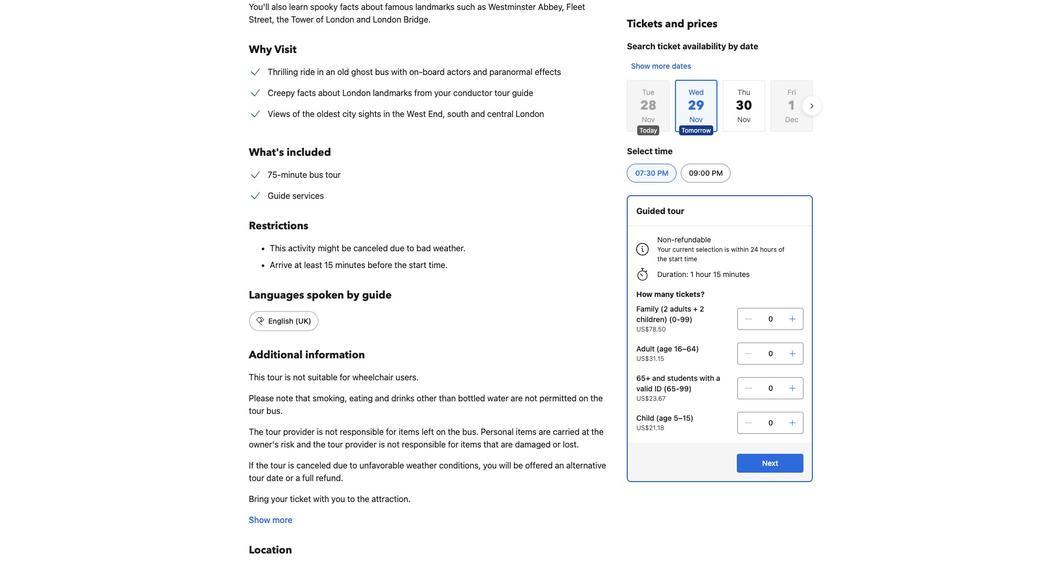 Task type: vqa. For each thing, say whether or not it's contained in the screenshot.


Task type: describe. For each thing, give the bounding box(es) containing it.
1 horizontal spatial provider
[[345, 440, 377, 449]]

1 horizontal spatial items
[[461, 440, 482, 449]]

is up the unfavorable
[[379, 440, 385, 449]]

the inside please note that smoking, eating and drinks other than bottled water are not permitted on the tour bus.
[[591, 394, 603, 403]]

sights
[[359, 109, 381, 119]]

the inside non-refundable your current selection is within 24 hours of the start time
[[658, 255, 667, 263]]

0 vertical spatial bus
[[375, 67, 389, 77]]

the right left
[[448, 427, 460, 437]]

a inside 65+ and students with a valid id (65-99) us$23.67
[[717, 374, 721, 383]]

tower
[[291, 15, 314, 24]]

an inside if the tour is canceled due to unfavorable weather conditions, you will be offered an alternative tour date or a full refund.
[[555, 461, 565, 470]]

or inside if the tour is canceled due to unfavorable weather conditions, you will be offered an alternative tour date or a full refund.
[[286, 473, 294, 483]]

to for unfavorable
[[350, 461, 358, 470]]

weather.
[[433, 244, 466, 253]]

2 vertical spatial for
[[448, 440, 459, 449]]

risk
[[281, 440, 295, 449]]

not down the "smoking,"
[[325, 427, 338, 437]]

please
[[249, 394, 274, 403]]

99) inside 65+ and students with a valid id (65-99) us$23.67
[[680, 384, 692, 393]]

thu 30 nov
[[736, 88, 753, 124]]

such
[[457, 2, 475, 12]]

london down 'famous'
[[373, 15, 402, 24]]

0 vertical spatial date
[[741, 41, 759, 51]]

least
[[304, 260, 322, 270]]

location
[[249, 543, 292, 557]]

0 horizontal spatial of
[[293, 109, 300, 119]]

0 vertical spatial ticket
[[658, 41, 681, 51]]

0 vertical spatial provider
[[283, 427, 315, 437]]

the left attraction.
[[357, 494, 370, 504]]

ride
[[301, 67, 315, 77]]

(2
[[661, 304, 668, 313]]

tour inside please note that smoking, eating and drinks other than bottled water are not permitted on the tour bus.
[[249, 406, 264, 416]]

also
[[272, 2, 287, 12]]

arrive
[[270, 260, 292, 270]]

note
[[276, 394, 293, 403]]

the left oldest
[[302, 109, 315, 119]]

please note that smoking, eating and drinks other than bottled water are not permitted on the tour bus.
[[249, 394, 603, 416]]

guide
[[268, 191, 290, 200]]

0 vertical spatial at
[[295, 260, 302, 270]]

additional information
[[249, 348, 365, 362]]

15 for least
[[325, 260, 333, 270]]

the right before
[[395, 260, 407, 270]]

nov for 28
[[642, 115, 656, 124]]

2 vertical spatial to
[[348, 494, 355, 504]]

65+ and students with a valid id (65-99) us$23.67
[[637, 374, 721, 403]]

within
[[732, 246, 749, 254]]

with for bring your ticket with you to the attraction.
[[313, 494, 329, 504]]

the left west
[[393, 109, 405, 119]]

show more dates
[[632, 61, 692, 70]]

as
[[478, 2, 486, 12]]

(65-
[[664, 384, 680, 393]]

tour up "central"
[[495, 88, 510, 98]]

not inside please note that smoking, eating and drinks other than bottled water are not permitted on the tour bus.
[[525, 394, 538, 403]]

not left suitable
[[293, 373, 306, 382]]

0 horizontal spatial ticket
[[290, 494, 311, 504]]

at inside the tour provider is not responsible for items left on the bus. personal items are carried at the owner's risk and the tour provider is not responsible for items that are damaged or lost.
[[582, 427, 590, 437]]

09:00
[[689, 168, 710, 177]]

0 vertical spatial responsible
[[340, 427, 384, 437]]

family (2 adults + 2 children) (0-99) us$78.50
[[637, 304, 705, 333]]

the right risk
[[313, 440, 326, 449]]

actors
[[447, 67, 471, 77]]

tour down included
[[326, 170, 341, 180]]

prices
[[688, 17, 718, 31]]

bring your ticket with you to the attraction.
[[249, 494, 411, 504]]

tickets
[[627, 17, 663, 31]]

due for unfavorable
[[333, 461, 348, 470]]

tour right guided
[[668, 206, 685, 216]]

left
[[422, 427, 434, 437]]

west
[[407, 109, 426, 119]]

how many tickets?
[[637, 290, 705, 299]]

london down ghost
[[343, 88, 371, 98]]

are inside please note that smoking, eating and drinks other than bottled water are not permitted on the tour bus.
[[511, 394, 523, 403]]

oldest
[[317, 109, 340, 119]]

why visit
[[249, 43, 297, 57]]

next button
[[737, 454, 804, 473]]

and inside please note that smoking, eating and drinks other than bottled water are not permitted on the tour bus.
[[375, 394, 389, 403]]

1 horizontal spatial with
[[391, 67, 407, 77]]

refundable
[[675, 235, 712, 244]]

learn
[[289, 2, 308, 12]]

you inside if the tour is canceled due to unfavorable weather conditions, you will be offered an alternative tour date or a full refund.
[[483, 461, 497, 470]]

valid
[[637, 384, 653, 393]]

and inside 65+ and students with a valid id (65-99) us$23.67
[[653, 374, 666, 383]]

might
[[318, 244, 340, 253]]

next
[[763, 459, 779, 468]]

included
[[287, 145, 331, 160]]

1 vertical spatial facts
[[297, 88, 316, 98]]

conductor
[[454, 88, 493, 98]]

75-
[[268, 170, 281, 180]]

the inside if the tour is canceled due to unfavorable weather conditions, you will be offered an alternative tour date or a full refund.
[[256, 461, 268, 470]]

the
[[249, 427, 264, 437]]

before
[[368, 260, 393, 270]]

if
[[249, 461, 254, 470]]

creepy
[[268, 88, 295, 98]]

tue 28 nov today
[[640, 88, 658, 134]]

availability
[[683, 41, 727, 51]]

(age for 16–64)
[[657, 344, 673, 353]]

owner's
[[249, 440, 279, 449]]

spoken
[[307, 288, 344, 302]]

pm for 09:00 pm
[[712, 168, 723, 177]]

will
[[499, 461, 512, 470]]

is down the "smoking,"
[[317, 427, 323, 437]]

on inside please note that smoking, eating and drinks other than bottled water are not permitted on the tour bus.
[[579, 394, 589, 403]]

landmarks inside you'll also learn spooky facts about famous landmarks such as westminster abbey, fleet street, the tower of london and london bridge.
[[416, 2, 455, 12]]

0 horizontal spatial landmarks
[[373, 88, 412, 98]]

start inside non-refundable your current selection is within 24 hours of the start time
[[669, 255, 683, 263]]

this for additional information
[[249, 373, 265, 382]]

2 horizontal spatial items
[[516, 427, 537, 437]]

thrilling
[[268, 67, 298, 77]]

not up the unfavorable
[[387, 440, 400, 449]]

smoking,
[[313, 394, 347, 403]]

of inside you'll also learn spooky facts about famous landmarks such as westminster abbey, fleet street, the tower of london and london bridge.
[[316, 15, 324, 24]]

water
[[488, 394, 509, 403]]

adults
[[670, 304, 692, 313]]

tour down "if"
[[249, 473, 264, 483]]

be inside if the tour is canceled due to unfavorable weather conditions, you will be offered an alternative tour date or a full refund.
[[514, 461, 523, 470]]

(0-
[[670, 315, 681, 324]]

nov for 30
[[738, 115, 751, 124]]

2 vertical spatial are
[[501, 440, 513, 449]]

more for show more
[[273, 515, 293, 525]]

2
[[700, 304, 705, 313]]

restrictions
[[249, 219, 309, 233]]

abbey,
[[538, 2, 565, 12]]

1 vertical spatial guide
[[362, 288, 392, 302]]

facts inside you'll also learn spooky facts about famous landmarks such as westminster abbey, fleet street, the tower of london and london bridge.
[[340, 2, 359, 12]]

tour down risk
[[271, 461, 286, 470]]

eating
[[349, 394, 373, 403]]

1 vertical spatial responsible
[[402, 440, 446, 449]]

due for bad
[[390, 244, 405, 253]]

minutes for least
[[335, 260, 366, 270]]

tickets?
[[676, 290, 705, 299]]

show more button
[[249, 514, 293, 526]]

london right "central"
[[516, 109, 545, 119]]

students
[[668, 374, 698, 383]]

1 horizontal spatial guide
[[512, 88, 534, 98]]

show more dates button
[[627, 57, 696, 76]]

arrive at least 15 minutes before the start time.
[[270, 260, 448, 270]]

central
[[488, 109, 514, 119]]

0 horizontal spatial be
[[342, 244, 351, 253]]

search ticket availability by date
[[627, 41, 759, 51]]

0 vertical spatial by
[[729, 41, 739, 51]]

non-
[[658, 235, 675, 244]]

of inside non-refundable your current selection is within 24 hours of the start time
[[779, 246, 785, 254]]

guide services
[[268, 191, 324, 200]]

0 for child (age 5–15)
[[769, 418, 774, 427]]

time inside non-refundable your current selection is within 24 hours of the start time
[[685, 255, 698, 263]]

id
[[655, 384, 662, 393]]

0 horizontal spatial items
[[399, 427, 420, 437]]

carried
[[553, 427, 580, 437]]

activity
[[288, 244, 316, 253]]

additional
[[249, 348, 303, 362]]

0 vertical spatial your
[[435, 88, 451, 98]]

1 vertical spatial are
[[539, 427, 551, 437]]

us$31.15
[[637, 355, 665, 363]]

weather
[[407, 461, 437, 470]]

bad
[[417, 244, 431, 253]]

1 vertical spatial your
[[271, 494, 288, 504]]

this activity might be canceled due to bad weather.
[[270, 244, 466, 253]]

bridge.
[[404, 15, 431, 24]]

is inside if the tour is canceled due to unfavorable weather conditions, you will be offered an alternative tour date or a full refund.
[[288, 461, 294, 470]]

bus. inside please note that smoking, eating and drinks other than bottled water are not permitted on the tour bus.
[[267, 406, 283, 416]]

+
[[694, 304, 698, 313]]

07:30 pm
[[636, 168, 669, 177]]



Task type: locate. For each thing, give the bounding box(es) containing it.
views of the oldest city sights in the west end, south and central london
[[268, 109, 545, 119]]

or
[[553, 440, 561, 449], [286, 473, 294, 483]]

(age up us$21.18
[[657, 414, 672, 423]]

and inside you'll also learn spooky facts about famous landmarks such as westminster abbey, fleet street, the tower of london and london bridge.
[[357, 15, 371, 24]]

is left within at top right
[[725, 246, 730, 254]]

by right availability
[[729, 41, 739, 51]]

1 vertical spatial bus.
[[463, 427, 479, 437]]

more left dates
[[653, 61, 670, 70]]

by right spoken
[[347, 288, 360, 302]]

1 vertical spatial for
[[386, 427, 397, 437]]

3 0 from the top
[[769, 384, 774, 393]]

1 horizontal spatial pm
[[712, 168, 723, 177]]

15 right hour
[[714, 270, 721, 279]]

bus. left personal
[[463, 427, 479, 437]]

1 horizontal spatial bus.
[[463, 427, 479, 437]]

facts right spooky
[[340, 2, 359, 12]]

languages spoken by guide
[[249, 288, 392, 302]]

your right the bring
[[271, 494, 288, 504]]

0 vertical spatial you
[[483, 461, 497, 470]]

on right left
[[436, 427, 446, 437]]

0 horizontal spatial a
[[296, 473, 300, 483]]

in right sights
[[384, 109, 390, 119]]

nov inside thu 30 nov
[[738, 115, 751, 124]]

75-minute bus tour
[[268, 170, 341, 180]]

region
[[619, 76, 822, 136]]

landmarks up views of the oldest city sights in the west end, south and central london on the top of page
[[373, 88, 412, 98]]

1 horizontal spatial ticket
[[658, 41, 681, 51]]

(age inside child (age 5–15) us$21.18
[[657, 414, 672, 423]]

time right select
[[655, 146, 673, 156]]

2 0 from the top
[[769, 349, 774, 358]]

landmarks
[[416, 2, 455, 12], [373, 88, 412, 98]]

1 horizontal spatial more
[[653, 61, 670, 70]]

ghost
[[352, 67, 373, 77]]

tour up refund. on the bottom of the page
[[328, 440, 343, 449]]

0 vertical spatial show
[[632, 61, 651, 70]]

1 0 from the top
[[769, 314, 774, 323]]

0 vertical spatial facts
[[340, 2, 359, 12]]

with right 'students'
[[700, 374, 715, 383]]

responsible down the eating
[[340, 427, 384, 437]]

you down refund. on the bottom of the page
[[332, 494, 345, 504]]

1 horizontal spatial minutes
[[723, 270, 750, 279]]

1 horizontal spatial of
[[316, 15, 324, 24]]

at right carried
[[582, 427, 590, 437]]

07:30
[[636, 168, 656, 177]]

or inside the tour provider is not responsible for items left on the bus. personal items are carried at the owner's risk and the tour provider is not responsible for items that are damaged or lost.
[[553, 440, 561, 449]]

to inside if the tour is canceled due to unfavorable weather conditions, you will be offered an alternative tour date or a full refund.
[[350, 461, 358, 470]]

how
[[637, 290, 653, 299]]

0 horizontal spatial start
[[409, 260, 427, 270]]

date
[[741, 41, 759, 51], [267, 473, 284, 483]]

to for bad
[[407, 244, 415, 253]]

0 horizontal spatial more
[[273, 515, 293, 525]]

due up before
[[390, 244, 405, 253]]

many
[[655, 290, 675, 299]]

facts
[[340, 2, 359, 12], [297, 88, 316, 98]]

with for 65+ and students with a valid id (65-99) us$23.67
[[700, 374, 715, 383]]

0 horizontal spatial provider
[[283, 427, 315, 437]]

items left left
[[399, 427, 420, 437]]

tour down additional
[[267, 373, 283, 382]]

is
[[725, 246, 730, 254], [285, 373, 291, 382], [317, 427, 323, 437], [379, 440, 385, 449], [288, 461, 294, 470]]

1 horizontal spatial on
[[579, 394, 589, 403]]

items up damaged
[[516, 427, 537, 437]]

guide down paranormal
[[512, 88, 534, 98]]

personal
[[481, 427, 514, 437]]

conditions,
[[439, 461, 481, 470]]

date inside if the tour is canceled due to unfavorable weather conditions, you will be offered an alternative tour date or a full refund.
[[267, 473, 284, 483]]

an right offered
[[555, 461, 565, 470]]

bus. down the note
[[267, 406, 283, 416]]

guide down before
[[362, 288, 392, 302]]

0 vertical spatial about
[[361, 2, 383, 12]]

for up the unfavorable
[[386, 427, 397, 437]]

the right permitted
[[591, 394, 603, 403]]

a right 'students'
[[717, 374, 721, 383]]

0 vertical spatial be
[[342, 244, 351, 253]]

0 vertical spatial to
[[407, 244, 415, 253]]

that inside please note that smoking, eating and drinks other than bottled water are not permitted on the tour bus.
[[296, 394, 311, 403]]

that right the note
[[296, 394, 311, 403]]

this for restrictions
[[270, 244, 286, 253]]

1 vertical spatial with
[[700, 374, 715, 383]]

facts down the "ride"
[[297, 88, 316, 98]]

guided tour
[[637, 206, 685, 216]]

responsible down left
[[402, 440, 446, 449]]

15 for hour
[[714, 270, 721, 279]]

1 vertical spatial this
[[249, 373, 265, 382]]

nov down 30
[[738, 115, 751, 124]]

the tour provider is not responsible for items left on the bus. personal items are carried at the owner's risk and the tour provider is not responsible for items that are damaged or lost.
[[249, 427, 604, 449]]

0 horizontal spatial show
[[249, 515, 271, 525]]

bus right minute on the top left
[[309, 170, 323, 180]]

dates
[[672, 61, 692, 70]]

0
[[769, 314, 774, 323], [769, 349, 774, 358], [769, 384, 774, 393], [769, 418, 774, 427]]

0 horizontal spatial 15
[[325, 260, 333, 270]]

1 horizontal spatial 15
[[714, 270, 721, 279]]

1 vertical spatial landmarks
[[373, 88, 412, 98]]

0 horizontal spatial 1
[[691, 270, 694, 279]]

canceled inside if the tour is canceled due to unfavorable weather conditions, you will be offered an alternative tour date or a full refund.
[[297, 461, 331, 470]]

0 horizontal spatial you
[[332, 494, 345, 504]]

about up oldest
[[318, 88, 340, 98]]

region containing 28
[[619, 76, 822, 136]]

1 horizontal spatial bus
[[375, 67, 389, 77]]

99) down 'students'
[[680, 384, 692, 393]]

99) inside "family (2 adults + 2 children) (0-99) us$78.50"
[[681, 315, 693, 324]]

street,
[[249, 15, 275, 24]]

minutes for hour
[[723, 270, 750, 279]]

0 horizontal spatial for
[[340, 373, 350, 382]]

the down also
[[277, 15, 289, 24]]

on inside the tour provider is not responsible for items left on the bus. personal items are carried at the owner's risk and the tour provider is not responsible for items that are damaged or lost.
[[436, 427, 446, 437]]

0 vertical spatial with
[[391, 67, 407, 77]]

1 horizontal spatial you
[[483, 461, 497, 470]]

by
[[729, 41, 739, 51], [347, 288, 360, 302]]

for up conditions,
[[448, 440, 459, 449]]

english
[[268, 316, 294, 325]]

tue
[[643, 88, 655, 97]]

1 vertical spatial canceled
[[297, 461, 331, 470]]

children)
[[637, 315, 668, 324]]

0 horizontal spatial canceled
[[297, 461, 331, 470]]

permitted
[[540, 394, 577, 403]]

the inside you'll also learn spooky facts about famous landmarks such as westminster abbey, fleet street, the tower of london and london bridge.
[[277, 15, 289, 24]]

on right permitted
[[579, 394, 589, 403]]

0 vertical spatial in
[[317, 67, 324, 77]]

bus. inside the tour provider is not responsible for items left on the bus. personal items are carried at the owner's risk and the tour provider is not responsible for items that are damaged or lost.
[[463, 427, 479, 437]]

to left attraction.
[[348, 494, 355, 504]]

than
[[439, 394, 456, 403]]

famous
[[385, 2, 413, 12]]

0 horizontal spatial bus.
[[267, 406, 283, 416]]

are
[[511, 394, 523, 403], [539, 427, 551, 437], [501, 440, 513, 449]]

child (age 5–15) us$21.18
[[637, 414, 694, 432]]

0 vertical spatial time
[[655, 146, 673, 156]]

1 vertical spatial show
[[249, 515, 271, 525]]

be right might
[[342, 244, 351, 253]]

30
[[736, 97, 753, 114]]

you left "will"
[[483, 461, 497, 470]]

the right "if"
[[256, 461, 268, 470]]

pm right 09:00
[[712, 168, 723, 177]]

ticket up show more dates
[[658, 41, 681, 51]]

0 horizontal spatial guide
[[362, 288, 392, 302]]

1 horizontal spatial date
[[741, 41, 759, 51]]

if the tour is canceled due to unfavorable weather conditions, you will be offered an alternative tour date or a full refund.
[[249, 461, 607, 483]]

1 vertical spatial ticket
[[290, 494, 311, 504]]

1 vertical spatial to
[[350, 461, 358, 470]]

1 vertical spatial you
[[332, 494, 345, 504]]

minutes down within at top right
[[723, 270, 750, 279]]

1 vertical spatial on
[[436, 427, 446, 437]]

0 vertical spatial or
[[553, 440, 561, 449]]

is inside non-refundable your current selection is within 24 hours of the start time
[[725, 246, 730, 254]]

lost.
[[563, 440, 579, 449]]

us$78.50
[[637, 325, 666, 333]]

fri
[[788, 88, 797, 97]]

us$23.67
[[637, 395, 666, 403]]

1 horizontal spatial a
[[717, 374, 721, 383]]

from
[[415, 88, 432, 98]]

0 vertical spatial an
[[326, 67, 335, 77]]

with left the on-
[[391, 67, 407, 77]]

at left least
[[295, 260, 302, 270]]

0 for family (2 adults + 2 children) (0-99)
[[769, 314, 774, 323]]

of right hours
[[779, 246, 785, 254]]

0 horizontal spatial with
[[313, 494, 329, 504]]

a left full at the left bottom
[[296, 473, 300, 483]]

is up the note
[[285, 373, 291, 382]]

south
[[448, 109, 469, 119]]

the down your
[[658, 255, 667, 263]]

1 horizontal spatial 1
[[788, 97, 796, 114]]

this tour is not suitable for wheelchair users.
[[249, 373, 419, 382]]

1 vertical spatial at
[[582, 427, 590, 437]]

in
[[317, 67, 324, 77], [384, 109, 390, 119]]

thu
[[738, 88, 751, 97]]

show for show more dates
[[632, 61, 651, 70]]

99) down adults
[[681, 315, 693, 324]]

thrilling ride in an old ghost bus with on-board actors and paranormal effects
[[268, 67, 562, 77]]

london down spooky
[[326, 15, 355, 24]]

about left 'famous'
[[361, 2, 383, 12]]

0 vertical spatial on
[[579, 394, 589, 403]]

an left old
[[326, 67, 335, 77]]

1 nov from the left
[[642, 115, 656, 124]]

(age for 5–15)
[[657, 414, 672, 423]]

or left full at the left bottom
[[286, 473, 294, 483]]

0 vertical spatial due
[[390, 244, 405, 253]]

0 horizontal spatial bus
[[309, 170, 323, 180]]

responsible
[[340, 427, 384, 437], [402, 440, 446, 449]]

for right suitable
[[340, 373, 350, 382]]

be right "will"
[[514, 461, 523, 470]]

more for show more dates
[[653, 61, 670, 70]]

items up conditions,
[[461, 440, 482, 449]]

time
[[655, 146, 673, 156], [685, 255, 698, 263]]

a inside if the tour is canceled due to unfavorable weather conditions, you will be offered an alternative tour date or a full refund.
[[296, 473, 300, 483]]

(uk)
[[296, 316, 312, 325]]

a
[[717, 374, 721, 383], [296, 473, 300, 483]]

1 horizontal spatial about
[[361, 2, 383, 12]]

visit
[[275, 43, 297, 57]]

1 horizontal spatial time
[[685, 255, 698, 263]]

nov up today
[[642, 115, 656, 124]]

dec
[[786, 115, 799, 124]]

1 vertical spatial of
[[293, 109, 300, 119]]

0 horizontal spatial an
[[326, 67, 335, 77]]

hours
[[761, 246, 777, 254]]

of right views
[[293, 109, 300, 119]]

1 vertical spatial more
[[273, 515, 293, 525]]

duration: 1 hour 15 minutes
[[658, 270, 750, 279]]

hour
[[696, 270, 712, 279]]

is down risk
[[288, 461, 294, 470]]

tour down please
[[249, 406, 264, 416]]

and inside the tour provider is not responsible for items left on the bus. personal items are carried at the owner's risk and the tour provider is not responsible for items that are damaged or lost.
[[297, 440, 311, 449]]

date right availability
[[741, 41, 759, 51]]

are right water
[[511, 394, 523, 403]]

0 vertical spatial more
[[653, 61, 670, 70]]

28
[[641, 97, 657, 114]]

due up refund. on the bottom of the page
[[333, 461, 348, 470]]

1 vertical spatial an
[[555, 461, 565, 470]]

1 inside 'fri 1 dec'
[[788, 97, 796, 114]]

show for show more
[[249, 515, 271, 525]]

1 vertical spatial (age
[[657, 414, 672, 423]]

creepy facts about london landmarks from your conductor tour guide
[[268, 88, 534, 98]]

that inside the tour provider is not responsible for items left on the bus. personal items are carried at the owner's risk and the tour provider is not responsible for items that are damaged or lost.
[[484, 440, 499, 449]]

wheelchair
[[353, 373, 394, 382]]

users.
[[396, 373, 419, 382]]

canceled up full at the left bottom
[[297, 461, 331, 470]]

0 horizontal spatial your
[[271, 494, 288, 504]]

at
[[295, 260, 302, 270], [582, 427, 590, 437]]

1 vertical spatial by
[[347, 288, 360, 302]]

bottled
[[458, 394, 486, 403]]

attraction.
[[372, 494, 411, 504]]

start
[[669, 255, 683, 263], [409, 260, 427, 270]]

0 vertical spatial of
[[316, 15, 324, 24]]

0 vertical spatial for
[[340, 373, 350, 382]]

drinks
[[392, 394, 415, 403]]

1 vertical spatial time
[[685, 255, 698, 263]]

2 horizontal spatial of
[[779, 246, 785, 254]]

0 horizontal spatial nov
[[642, 115, 656, 124]]

0 horizontal spatial by
[[347, 288, 360, 302]]

1 for duration: 1 hour 15 minutes
[[691, 270, 694, 279]]

1 horizontal spatial an
[[555, 461, 565, 470]]

more up location
[[273, 515, 293, 525]]

0 horizontal spatial that
[[296, 394, 311, 403]]

0 for adult (age 16–64)
[[769, 349, 774, 358]]

1 vertical spatial be
[[514, 461, 523, 470]]

city
[[343, 109, 356, 119]]

select time
[[627, 146, 673, 156]]

2 (age from the top
[[657, 414, 672, 423]]

2 pm from the left
[[712, 168, 723, 177]]

provider up risk
[[283, 427, 315, 437]]

0 horizontal spatial at
[[295, 260, 302, 270]]

16–64)
[[675, 344, 699, 353]]

or left lost.
[[553, 440, 561, 449]]

0 horizontal spatial minutes
[[335, 260, 366, 270]]

0 vertical spatial guide
[[512, 88, 534, 98]]

1 horizontal spatial in
[[384, 109, 390, 119]]

65+
[[637, 374, 651, 383]]

pm for 07:30 pm
[[658, 168, 669, 177]]

1 vertical spatial provider
[[345, 440, 377, 449]]

to left the unfavorable
[[350, 461, 358, 470]]

(age inside adult (age 16–64) us$31.15
[[657, 344, 673, 353]]

tour up owner's
[[266, 427, 281, 437]]

london
[[326, 15, 355, 24], [373, 15, 402, 24], [343, 88, 371, 98], [516, 109, 545, 119]]

that down personal
[[484, 440, 499, 449]]

4 0 from the top
[[769, 418, 774, 427]]

minute
[[281, 170, 307, 180]]

1 vertical spatial about
[[318, 88, 340, 98]]

this up please
[[249, 373, 265, 382]]

to left bad
[[407, 244, 415, 253]]

1 horizontal spatial this
[[270, 244, 286, 253]]

with inside 65+ and students with a valid id (65-99) us$23.67
[[700, 374, 715, 383]]

with down refund. on the bottom of the page
[[313, 494, 329, 504]]

the right carried
[[592, 427, 604, 437]]

are down personal
[[501, 440, 513, 449]]

1 vertical spatial bus
[[309, 170, 323, 180]]

2 nov from the left
[[738, 115, 751, 124]]

0 horizontal spatial in
[[317, 67, 324, 77]]

ticket down full at the left bottom
[[290, 494, 311, 504]]

1 pm from the left
[[658, 168, 669, 177]]

0 vertical spatial bus.
[[267, 406, 283, 416]]

select
[[627, 146, 653, 156]]

1 horizontal spatial facts
[[340, 2, 359, 12]]

provider up the unfavorable
[[345, 440, 377, 449]]

1 horizontal spatial landmarks
[[416, 2, 455, 12]]

services
[[293, 191, 324, 200]]

0 for 65+ and students with a valid id (65-99)
[[769, 384, 774, 393]]

nov inside tue 28 nov today
[[642, 115, 656, 124]]

us$21.18
[[637, 424, 665, 432]]

not left permitted
[[525, 394, 538, 403]]

1 for fri 1 dec
[[788, 97, 796, 114]]

1 horizontal spatial responsible
[[402, 440, 446, 449]]

this up arrive
[[270, 244, 286, 253]]

about inside you'll also learn spooky facts about famous landmarks such as westminster abbey, fleet street, the tower of london and london bridge.
[[361, 2, 383, 12]]

of
[[316, 15, 324, 24], [293, 109, 300, 119], [779, 246, 785, 254]]

1 (age from the top
[[657, 344, 673, 353]]

1 horizontal spatial start
[[669, 255, 683, 263]]

your right from
[[435, 88, 451, 98]]

1 horizontal spatial be
[[514, 461, 523, 470]]

1 horizontal spatial at
[[582, 427, 590, 437]]

0 vertical spatial that
[[296, 394, 311, 403]]

due inside if the tour is canceled due to unfavorable weather conditions, you will be offered an alternative tour date or a full refund.
[[333, 461, 348, 470]]

15 right least
[[325, 260, 333, 270]]

are up damaged
[[539, 427, 551, 437]]

1 vertical spatial due
[[333, 461, 348, 470]]

not
[[293, 373, 306, 382], [525, 394, 538, 403], [325, 427, 338, 437], [387, 440, 400, 449]]

show down the bring
[[249, 515, 271, 525]]

canceled for be
[[354, 244, 388, 253]]

canceled for is
[[297, 461, 331, 470]]

1 horizontal spatial for
[[386, 427, 397, 437]]



